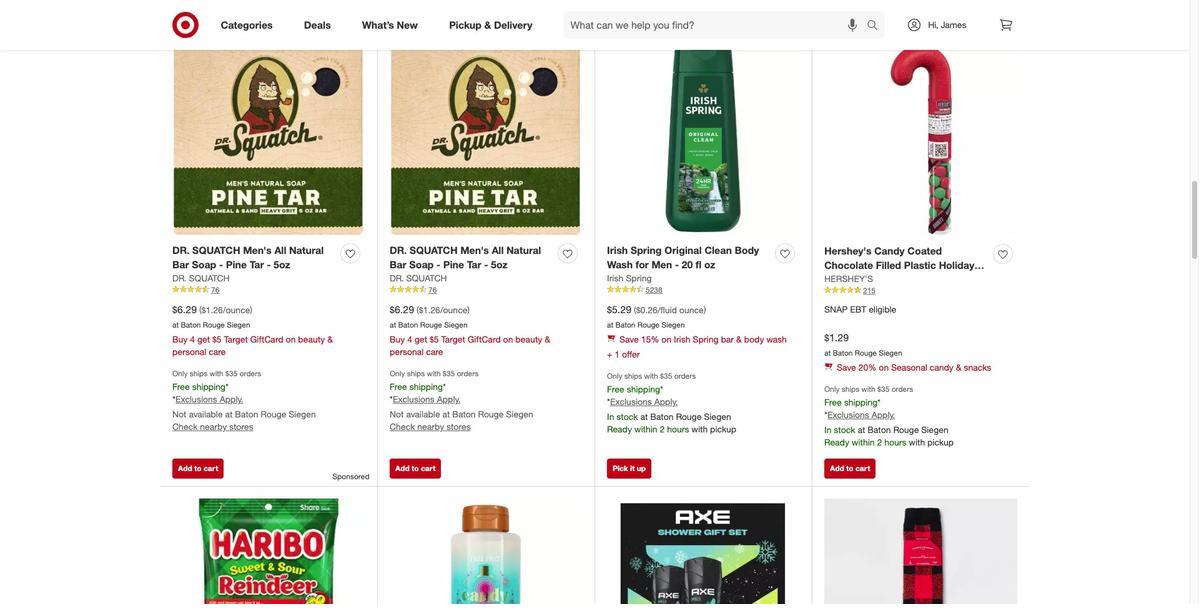 Task type: describe. For each thing, give the bounding box(es) containing it.
snap ebt eligible
[[824, 304, 896, 315]]

orders for irish spring original clean body wash for men - 20 fl oz
[[674, 372, 696, 381]]

candy
[[930, 363, 954, 373]]

new
[[397, 18, 418, 31]]

search
[[862, 20, 892, 32]]

only ships with $35 orders
[[172, 369, 261, 379]]

body
[[744, 334, 764, 345]]

pickup & delivery
[[449, 18, 533, 31]]

up
[[637, 464, 646, 473]]

to for check
[[412, 464, 419, 473]]

baton inside only ships with $35 orders free shipping * * exclusions apply. not available at baton rouge siegen check nearby stores
[[452, 409, 476, 420]]

pick it up button
[[607, 459, 652, 479]]

What can we help you find? suggestions appear below search field
[[563, 11, 870, 39]]

rouge inside the free shipping * * exclusions apply. not available at baton rouge siegen check nearby stores
[[261, 409, 286, 420]]

search button
[[862, 11, 892, 41]]

check nearby stores button for 2nd dr. squatch men's all natural bar soap - pine tar - 5oz link from right
[[172, 421, 253, 434]]

oz
[[704, 258, 716, 271]]

apply. inside the free shipping * * exclusions apply. not available at baton rouge siegen check nearby stores
[[220, 394, 243, 405]]

add for ready
[[830, 464, 844, 473]]

hours for $1.29
[[885, 437, 907, 448]]

$35 for dr. squatch men's all natural bar soap - pine tar - 5oz
[[443, 369, 455, 379]]

chocolate
[[824, 259, 873, 272]]

shipping for irish spring original clean body wash for men - 20 fl oz
[[627, 384, 660, 394]]

irish spring
[[607, 273, 652, 283]]

at inside $5.29 ( $0.26 /fluid ounce ) at baton rouge siegen
[[607, 320, 614, 330]]

$6.29 for 1st dr. squatch men's all natural bar soap - pine tar - 5oz link from the right's dr. squatch link
[[390, 303, 414, 316]]

in for $1.29
[[824, 425, 832, 436]]

free shipping * * exclusions apply. not available at baton rouge siegen check nearby stores
[[172, 381, 316, 432]]

hershey's
[[824, 245, 872, 257]]

$5 for 1st dr. squatch men's all natural bar soap - pine tar - 5oz link from the right's dr. squatch link
[[430, 334, 439, 345]]

bar for 1st dr. squatch men's all natural bar soap - pine tar - 5oz link from the right
[[390, 258, 407, 271]]

$6.29 ( $1.26 /ounce ) at baton rouge siegen buy 4 get $5 target giftcard on beauty & personal care for 2nd dr. squatch men's all natural bar soap - pine tar - 5oz link from right dr. squatch link
[[172, 303, 333, 358]]

snacks
[[964, 363, 991, 373]]

not inside the free shipping * * exclusions apply. not available at baton rouge siegen check nearby stores
[[172, 409, 186, 420]]

pick it up
[[613, 464, 646, 473]]

giftcard for the exclusions apply. button for 2nd dr. squatch men's all natural bar soap - pine tar - 5oz link from right
[[250, 334, 283, 345]]

dr. squatch for 2nd dr. squatch men's all natural bar soap - pine tar - 5oz link from right dr. squatch link
[[172, 273, 230, 283]]

215 link
[[824, 285, 1018, 296]]

buy for the exclusions apply. button for 2nd dr. squatch men's all natural bar soap - pine tar - 5oz link from right
[[172, 334, 188, 345]]

ready for $5.29
[[607, 424, 632, 435]]

with inside only ships with $35 orders free shipping * * exclusions apply. not available at baton rouge siegen check nearby stores
[[427, 369, 441, 379]]

1 vertical spatial sponsored
[[332, 472, 369, 481]]

orders for hershey's candy coated chocolate filled plastic holiday cane - 1.4oz
[[892, 385, 913, 394]]

exclusions inside the free shipping * * exclusions apply. not available at baton rouge siegen check nearby stores
[[175, 394, 217, 405]]

natural for 1st dr. squatch men's all natural bar soap - pine tar - 5oz link from the right
[[507, 244, 541, 257]]

irish for irish spring original clean body wash for men - 20 fl oz
[[607, 244, 628, 257]]

within for $5.29
[[634, 424, 657, 435]]

james
[[941, 19, 967, 30]]

only ships with $35 orders free shipping * * exclusions apply. in stock at  baton rouge siegen ready within 2 hours with pickup for $5.29
[[607, 372, 736, 435]]

beauty for 1st dr. squatch men's all natural bar soap - pine tar - 5oz link from the right
[[516, 334, 542, 345]]

2 vertical spatial spring
[[693, 334, 719, 345]]

apply. for hershey's candy coated chocolate filled plastic holiday cane - 1.4oz
[[872, 410, 895, 421]]

irish spring original clean body wash for men - 20 fl oz
[[607, 244, 759, 271]]

$5.29
[[607, 303, 632, 316]]

deals link
[[293, 11, 347, 39]]

add to cart for check
[[395, 464, 436, 473]]

15%
[[641, 334, 659, 345]]

/ounce for 2nd dr. squatch men's all natural bar soap - pine tar - 5oz link from right
[[223, 305, 250, 315]]

stores inside the free shipping * * exclusions apply. not available at baton rouge siegen check nearby stores
[[229, 422, 253, 432]]

dr. squatch men's all natural bar soap - pine tar - 5oz for 2nd dr. squatch men's all natural bar soap - pine tar - 5oz link from right
[[172, 244, 324, 271]]

coated
[[908, 245, 942, 257]]

only ships with $35 orders free shipping * * exclusions apply. not available at baton rouge siegen check nearby stores
[[390, 369, 533, 432]]

hours for $5.29
[[667, 424, 689, 435]]

215
[[863, 286, 876, 295]]

what's
[[362, 18, 394, 31]]

orders for dr. squatch men's all natural bar soap - pine tar - 5oz
[[457, 369, 479, 379]]

76 link for 1st dr. squatch men's all natural bar soap - pine tar - 5oz link from the right's dr. squatch link
[[390, 285, 582, 296]]

natural for 2nd dr. squatch men's all natural bar soap - pine tar - 5oz link from right
[[289, 244, 324, 257]]

$5.29 ( $0.26 /fluid ounce ) at baton rouge siegen
[[607, 303, 706, 330]]

squatch for 1st dr. squatch men's all natural bar soap - pine tar - 5oz link from the right
[[410, 244, 458, 257]]

siegen inside only ships with $35 orders free shipping * * exclusions apply. not available at baton rouge siegen check nearby stores
[[506, 409, 533, 420]]

2 for $1.29
[[877, 437, 882, 448]]

care for 'check nearby stores' button for 1st dr. squatch men's all natural bar soap - pine tar - 5oz link from the right
[[426, 347, 443, 358]]

irish for irish spring
[[607, 273, 624, 283]]

snap
[[824, 304, 848, 315]]

clean
[[705, 244, 732, 257]]

1 cart from the left
[[204, 464, 218, 473]]

free for irish spring original clean body wash for men - 20 fl oz
[[607, 384, 624, 394]]

dr. squatch for 1st dr. squatch men's all natural bar soap - pine tar - 5oz link from the right's dr. squatch link
[[390, 273, 447, 283]]

shipping for dr. squatch men's all natural bar soap - pine tar - 5oz
[[410, 381, 443, 392]]

cart for ready
[[856, 464, 870, 473]]

stores inside only ships with $35 orders free shipping * * exclusions apply. not available at baton rouge siegen check nearby stores
[[447, 422, 471, 432]]

dr. for 1st dr. squatch men's all natural bar soap - pine tar - 5oz link from the right's dr. squatch link
[[390, 273, 404, 283]]

delivery
[[494, 18, 533, 31]]

hershey's
[[824, 273, 873, 284]]

beauty for 2nd dr. squatch men's all natural bar soap - pine tar - 5oz link from right
[[298, 334, 325, 345]]

filled
[[876, 259, 901, 272]]

hi, james
[[928, 19, 967, 30]]

pickup for $1.29
[[928, 437, 954, 448]]

) inside $5.29 ( $0.26 /fluid ounce ) at baton rouge siegen
[[704, 305, 706, 315]]

care for 2nd dr. squatch men's all natural bar soap - pine tar - 5oz link from right 'check nearby stores' button
[[209, 347, 226, 358]]

tar for 2nd dr. squatch men's all natural bar soap - pine tar - 5oz link from right dr. squatch link
[[250, 258, 264, 271]]

to for ready
[[846, 464, 854, 473]]

categories
[[221, 18, 273, 31]]

ships for dr. squatch men's all natural bar soap - pine tar - 5oz
[[407, 369, 425, 379]]

exclusions apply. button for 2nd dr. squatch men's all natural bar soap - pine tar - 5oz link from right
[[175, 394, 243, 406]]

( inside $5.29 ( $0.26 /fluid ounce ) at baton rouge siegen
[[634, 305, 636, 315]]

available inside only ships with $35 orders free shipping * * exclusions apply. not available at baton rouge siegen check nearby stores
[[406, 409, 440, 420]]

add to cart for ready
[[830, 464, 870, 473]]

$35 for irish spring original clean body wash for men - 20 fl oz
[[660, 372, 672, 381]]

$1.29 at baton rouge siegen
[[824, 332, 902, 358]]

cart for check
[[421, 464, 436, 473]]

1 add from the left
[[178, 464, 192, 473]]

soap for 2nd dr. squatch men's all natural bar soap - pine tar - 5oz link from right
[[192, 258, 216, 271]]

deals
[[304, 18, 331, 31]]

free for dr. squatch men's all natural bar soap - pine tar - 5oz
[[390, 381, 407, 392]]

- inside "irish spring original clean body wash for men - 20 fl oz"
[[675, 258, 679, 271]]

1 76 from the left
[[211, 285, 219, 295]]

cane
[[824, 273, 849, 286]]

check inside the free shipping * * exclusions apply. not available at baton rouge siegen check nearby stores
[[172, 422, 198, 432]]

2 men's from the left
[[460, 244, 489, 257]]

$6.29 for 2nd dr. squatch men's all natural bar soap - pine tar - 5oz link from right dr. squatch link
[[172, 303, 197, 316]]

& inside "link"
[[484, 18, 491, 31]]

1 add to cart button from the left
[[172, 459, 224, 479]]

plastic
[[904, 259, 936, 272]]

+
[[607, 349, 612, 360]]

20%
[[859, 363, 877, 373]]

save 20% on seasonal candy & snacks
[[837, 363, 991, 373]]

dr. squatch link for 2nd dr. squatch men's all natural bar soap - pine tar - 5oz link from right
[[172, 272, 230, 285]]

pickup for $5.29
[[710, 424, 736, 435]]

( for 2nd dr. squatch men's all natural bar soap - pine tar - 5oz link from right
[[199, 305, 202, 315]]

stock for $5.29
[[617, 412, 638, 422]]

only for hershey's candy coated chocolate filled plastic holiday cane - 1.4oz
[[824, 385, 840, 394]]

candy
[[874, 245, 905, 257]]

5238
[[646, 285, 663, 295]]

pine for 1st dr. squatch men's all natural bar soap - pine tar - 5oz link from the right's dr. squatch link
[[443, 258, 464, 271]]

original
[[665, 244, 702, 257]]

2 vertical spatial irish
[[674, 334, 690, 345]]

dr. for 2nd dr. squatch men's all natural bar soap - pine tar - 5oz link from right
[[172, 244, 190, 257]]

hershey's candy coated chocolate filled plastic holiday cane - 1.4oz
[[824, 245, 975, 286]]

ebt
[[850, 304, 867, 315]]

1 to from the left
[[194, 464, 202, 473]]

it
[[630, 464, 635, 473]]

eligible
[[869, 304, 896, 315]]

1
[[615, 349, 620, 360]]

rouge inside $5.29 ( $0.26 /fluid ounce ) at baton rouge siegen
[[638, 320, 660, 330]]

fl
[[696, 258, 702, 271]]

/fluid
[[658, 305, 677, 315]]

$1.29
[[824, 332, 849, 344]]

seasonal
[[891, 363, 927, 373]]

wash
[[607, 258, 633, 271]]

$1.26 for 1st dr. squatch men's all natural bar soap - pine tar - 5oz link from the right's dr. squatch link
[[419, 305, 440, 315]]



Task type: vqa. For each thing, say whether or not it's contained in the screenshot.
DR. SQUATCH Men's All Natural Bar Soap - Pine Tar - 5oz Link
yes



Task type: locate. For each thing, give the bounding box(es) containing it.
0 horizontal spatial $6.29 ( $1.26 /ounce ) at baton rouge siegen buy 4 get $5 target giftcard on beauty & personal care
[[172, 303, 333, 358]]

1 get from the left
[[197, 334, 210, 345]]

1 add to cart from the left
[[178, 464, 218, 473]]

2 add from the left
[[395, 464, 410, 473]]

1 horizontal spatial care
[[426, 347, 443, 358]]

5oz
[[274, 258, 290, 271], [491, 258, 508, 271]]

at inside only ships with $35 orders free shipping * * exclusions apply. not available at baton rouge siegen check nearby stores
[[443, 409, 450, 420]]

wash
[[767, 334, 787, 345]]

1 horizontal spatial check
[[390, 422, 415, 432]]

$1.26 for 2nd dr. squatch men's all natural bar soap - pine tar - 5oz link from right dr. squatch link
[[202, 305, 223, 315]]

available inside the free shipping * * exclusions apply. not available at baton rouge siegen check nearby stores
[[189, 409, 223, 420]]

1 horizontal spatial available
[[406, 409, 440, 420]]

3 cart from the left
[[856, 464, 870, 473]]

1 horizontal spatial 76
[[428, 285, 437, 295]]

only
[[172, 369, 188, 379], [390, 369, 405, 379], [607, 372, 622, 381], [824, 385, 840, 394]]

1 horizontal spatial add
[[395, 464, 410, 473]]

irish
[[607, 244, 628, 257], [607, 273, 624, 283], [674, 334, 690, 345]]

$0.26
[[636, 305, 658, 315]]

$5 for 2nd dr. squatch men's all natural bar soap - pine tar - 5oz link from right dr. squatch link
[[212, 334, 222, 345]]

$35 inside only ships with $35 orders free shipping * * exclusions apply. not available at baton rouge siegen check nearby stores
[[443, 369, 455, 379]]

1 dr. squatch men's all natural bar soap - pine tar - 5oz link from the left
[[172, 244, 335, 272]]

axe apollo shower gift set - 3ct/36 fl oz image
[[607, 499, 800, 605], [607, 499, 800, 605]]

squatch for 2nd dr. squatch men's all natural bar soap - pine tar - 5oz link from right
[[192, 244, 240, 257]]

2 ( from the left
[[417, 305, 419, 315]]

0 horizontal spatial within
[[634, 424, 657, 435]]

to
[[194, 464, 202, 473], [412, 464, 419, 473], [846, 464, 854, 473]]

2 not from the left
[[390, 409, 404, 420]]

0 vertical spatial 2
[[660, 424, 665, 435]]

1 dr. squatch from the left
[[172, 273, 230, 283]]

baton inside $5.29 ( $0.26 /fluid ounce ) at baton rouge siegen
[[616, 320, 636, 330]]

holiday
[[939, 259, 975, 272]]

2 dr. squatch men's all natural bar soap - pine tar - 5oz from the left
[[390, 244, 541, 271]]

in
[[607, 412, 614, 422], [824, 425, 832, 436]]

save left the 20% in the right of the page
[[837, 363, 856, 373]]

$6.29 ( $1.26 /ounce ) at baton rouge siegen buy 4 get $5 target giftcard on beauty & personal care
[[172, 303, 333, 358], [390, 303, 550, 358]]

apply. for dr. squatch men's all natural bar soap - pine tar - 5oz
[[437, 394, 461, 405]]

men's buffalo check plaid cozy crew socks with gift card holder - wondershop™ red/black 6-12 image
[[824, 499, 1018, 605], [824, 499, 1018, 605]]

squatch
[[192, 244, 240, 257], [410, 244, 458, 257], [189, 273, 230, 283], [406, 273, 447, 283]]

1 horizontal spatial 5oz
[[491, 258, 508, 271]]

check nearby stores button
[[172, 421, 253, 434], [390, 421, 471, 434]]

2 giftcard from the left
[[468, 334, 501, 345]]

1 horizontal spatial buy
[[390, 334, 405, 345]]

0 horizontal spatial buy
[[172, 334, 188, 345]]

pickup
[[710, 424, 736, 435], [928, 437, 954, 448]]

1 horizontal spatial $1.26
[[419, 305, 440, 315]]

1 horizontal spatial not
[[390, 409, 404, 420]]

0 horizontal spatial dr. squatch men's all natural bar soap - pine tar - 5oz
[[172, 244, 324, 271]]

1 horizontal spatial add to cart
[[395, 464, 436, 473]]

0 horizontal spatial stock
[[617, 412, 638, 422]]

exclusions inside only ships with $35 orders free shipping * * exclusions apply. not available at baton rouge siegen check nearby stores
[[393, 394, 435, 405]]

for
[[636, 258, 649, 271]]

what's new
[[362, 18, 418, 31]]

2 nearby from the left
[[417, 422, 444, 432]]

0 horizontal spatial target
[[224, 334, 248, 345]]

0 horizontal spatial )
[[250, 305, 252, 315]]

1 stores from the left
[[229, 422, 253, 432]]

1 horizontal spatial pickup
[[928, 437, 954, 448]]

buy
[[172, 334, 188, 345], [390, 334, 405, 345]]

tree hut candy cane foaming gel body wash - peppermint - 18 fl oz image
[[390, 499, 582, 605], [390, 499, 582, 605]]

1 vertical spatial 2
[[877, 437, 882, 448]]

dr.
[[172, 244, 190, 257], [390, 244, 407, 257], [172, 273, 187, 283], [390, 273, 404, 283]]

0 horizontal spatial 4
[[190, 334, 195, 345]]

2 add to cart from the left
[[395, 464, 436, 473]]

irish up wash
[[607, 244, 628, 257]]

exclusions apply. button for 1st dr. squatch men's all natural bar soap - pine tar - 5oz link from the right
[[393, 394, 461, 406]]

target for 2nd dr. squatch men's all natural bar soap - pine tar - 5oz link from right
[[224, 334, 248, 345]]

*
[[226, 381, 229, 392], [443, 381, 446, 392], [660, 384, 663, 394], [172, 394, 175, 405], [390, 394, 393, 405], [607, 397, 610, 407], [878, 397, 881, 408], [824, 410, 828, 421]]

1 ) from the left
[[250, 305, 252, 315]]

spring down for
[[626, 273, 652, 283]]

76
[[211, 285, 219, 295], [428, 285, 437, 295]]

check nearby stores button for 1st dr. squatch men's all natural bar soap - pine tar - 5oz link from the right
[[390, 421, 471, 434]]

exclusions apply. button for hershey's candy coated chocolate filled plastic holiday cane - 1.4oz link
[[828, 409, 895, 422]]

2
[[660, 424, 665, 435], [877, 437, 882, 448]]

free inside the free shipping * * exclusions apply. not available at baton rouge siegen check nearby stores
[[172, 381, 190, 392]]

2 $6.29 from the left
[[390, 303, 414, 316]]

nearby inside only ships with $35 orders free shipping * * exclusions apply. not available at baton rouge siegen check nearby stores
[[417, 422, 444, 432]]

1 horizontal spatial pine
[[443, 258, 464, 271]]

0 horizontal spatial in
[[607, 412, 614, 422]]

1 natural from the left
[[289, 244, 324, 257]]

rouge inside only ships with $35 orders free shipping * * exclusions apply. not available at baton rouge siegen check nearby stores
[[478, 409, 504, 420]]

exclusions for irish spring original clean body wash for men - 20 fl oz
[[610, 397, 652, 407]]

dr. squatch
[[172, 273, 230, 283], [390, 273, 447, 283]]

siegen inside the free shipping * * exclusions apply. not available at baton rouge siegen check nearby stores
[[289, 409, 316, 420]]

in for $5.29
[[607, 412, 614, 422]]

shipping inside only ships with $35 orders free shipping * * exclusions apply. not available at baton rouge siegen check nearby stores
[[410, 381, 443, 392]]

0 horizontal spatial ready
[[607, 424, 632, 435]]

irish spring original clean body wash for men - 20 fl oz image
[[607, 44, 800, 236], [607, 44, 800, 236]]

/ounce for 1st dr. squatch men's all natural bar soap - pine tar - 5oz link from the right
[[440, 305, 467, 315]]

hi,
[[928, 19, 939, 30]]

rouge inside $1.29 at baton rouge siegen
[[855, 348, 877, 358]]

only for dr. squatch men's all natural bar soap - pine tar - 5oz
[[390, 369, 405, 379]]

1.4oz
[[859, 273, 884, 286]]

on
[[286, 334, 296, 345], [503, 334, 513, 345], [662, 334, 672, 345], [879, 363, 889, 373]]

ounce
[[679, 305, 704, 315]]

2 check from the left
[[390, 422, 415, 432]]

nearby inside the free shipping * * exclusions apply. not available at baton rouge siegen check nearby stores
[[200, 422, 227, 432]]

2 $6.29 ( $1.26 /ounce ) at baton rouge siegen buy 4 get $5 target giftcard on beauty & personal care from the left
[[390, 303, 550, 358]]

siegen inside $1.29 at baton rouge siegen
[[879, 348, 902, 358]]

1 ( from the left
[[199, 305, 202, 315]]

exclusions
[[175, 394, 217, 405], [393, 394, 435, 405], [610, 397, 652, 407], [828, 410, 869, 421]]

squatch for 2nd dr. squatch men's all natural bar soap - pine tar - 5oz link from right dr. squatch link
[[189, 273, 230, 283]]

0 horizontal spatial dr. squatch link
[[172, 272, 230, 285]]

20
[[682, 258, 693, 271]]

1 horizontal spatial $6.29
[[390, 303, 414, 316]]

2 personal from the left
[[390, 347, 424, 358]]

1 horizontal spatial target
[[441, 334, 465, 345]]

1 horizontal spatial to
[[412, 464, 419, 473]]

1 vertical spatial ready
[[824, 437, 849, 448]]

5238 link
[[607, 285, 800, 296]]

0 vertical spatial ready
[[607, 424, 632, 435]]

0 horizontal spatial (
[[199, 305, 202, 315]]

tar
[[250, 258, 264, 271], [467, 258, 481, 271]]

1 horizontal spatial dr. squatch men's all natural bar soap - pine tar - 5oz link
[[390, 244, 553, 272]]

1 vertical spatial save
[[837, 363, 856, 373]]

0 horizontal spatial add
[[178, 464, 192, 473]]

0 vertical spatial spring
[[631, 244, 662, 257]]

irish spring link
[[607, 272, 652, 285]]

all
[[274, 244, 286, 257], [492, 244, 504, 257]]

2 horizontal spatial to
[[846, 464, 854, 473]]

apply. inside only ships with $35 orders free shipping * * exclusions apply. not available at baton rouge siegen check nearby stores
[[437, 394, 461, 405]]

2 cart from the left
[[421, 464, 436, 473]]

offer
[[622, 349, 640, 360]]

only ships with $35 orders free shipping * * exclusions apply. in stock at  baton rouge siegen ready within 2 hours with pickup
[[607, 372, 736, 435], [824, 385, 954, 448]]

2 natural from the left
[[507, 244, 541, 257]]

advertisement region
[[160, 0, 1030, 11]]

0 horizontal spatial $6.29
[[172, 303, 197, 316]]

2 available from the left
[[406, 409, 440, 420]]

2 for $5.29
[[660, 424, 665, 435]]

irish down wash
[[607, 273, 624, 283]]

2 76 link from the left
[[390, 285, 582, 296]]

baton
[[181, 320, 201, 330], [398, 320, 418, 330], [616, 320, 636, 330], [833, 348, 853, 358], [235, 409, 258, 420], [452, 409, 476, 420], [650, 412, 674, 422], [868, 425, 891, 436]]

2 horizontal spatial add to cart button
[[824, 459, 876, 479]]

hershey's link
[[824, 273, 873, 285]]

1 $6.29 from the left
[[172, 303, 197, 316]]

hershey's candy coated chocolate filled plastic holiday cane - 1.4oz image
[[824, 44, 1018, 237], [824, 44, 1018, 237]]

men
[[652, 258, 672, 271]]

1 horizontal spatial natural
[[507, 244, 541, 257]]

bar for 2nd dr. squatch men's all natural bar soap - pine tar - 5oz link from right
[[172, 258, 189, 271]]

1 /ounce from the left
[[223, 305, 250, 315]]

2 dr. squatch from the left
[[390, 273, 447, 283]]

(
[[199, 305, 202, 315], [417, 305, 419, 315], [634, 305, 636, 315]]

ships for hershey's candy coated chocolate filled plastic holiday cane - 1.4oz
[[842, 385, 860, 394]]

0 horizontal spatial bar
[[172, 258, 189, 271]]

baton inside $1.29 at baton rouge siegen
[[833, 348, 853, 358]]

exclusions for hershey's candy coated chocolate filled plastic holiday cane - 1.4oz
[[828, 410, 869, 421]]

what's new link
[[352, 11, 434, 39]]

1 horizontal spatial cart
[[421, 464, 436, 473]]

add to cart button for ready
[[824, 459, 876, 479]]

1 all from the left
[[274, 244, 286, 257]]

) for 1st dr. squatch men's all natural bar soap - pine tar - 5oz link from the right's dr. squatch link
[[467, 305, 470, 315]]

2 bar from the left
[[390, 258, 407, 271]]

0 vertical spatial in
[[607, 412, 614, 422]]

body
[[735, 244, 759, 257]]

1 giftcard from the left
[[250, 334, 283, 345]]

2 horizontal spatial )
[[704, 305, 706, 315]]

1 available from the left
[[189, 409, 223, 420]]

0 horizontal spatial pickup
[[710, 424, 736, 435]]

2 beauty from the left
[[516, 334, 542, 345]]

exclusions apply. button
[[175, 394, 243, 406], [393, 394, 461, 406], [610, 396, 678, 409], [828, 409, 895, 422]]

1 horizontal spatial /ounce
[[440, 305, 467, 315]]

stores
[[229, 422, 253, 432], [447, 422, 471, 432]]

personal for 1st dr. squatch men's all natural bar soap - pine tar - 5oz link from the right
[[390, 347, 424, 358]]

3 add to cart from the left
[[830, 464, 870, 473]]

3 ) from the left
[[704, 305, 706, 315]]

2 buy from the left
[[390, 334, 405, 345]]

only for irish spring original clean body wash for men - 20 fl oz
[[607, 372, 622, 381]]

soap for 1st dr. squatch men's all natural bar soap - pine tar - 5oz link from the right
[[409, 258, 434, 271]]

2 /ounce from the left
[[440, 305, 467, 315]]

with
[[210, 369, 223, 379], [427, 369, 441, 379], [644, 372, 658, 381], [862, 385, 876, 394], [692, 424, 708, 435], [909, 437, 925, 448]]

1 horizontal spatial nearby
[[417, 422, 444, 432]]

1 check nearby stores button from the left
[[172, 421, 253, 434]]

1 horizontal spatial save
[[837, 363, 856, 373]]

ready for $1.29
[[824, 437, 849, 448]]

spring up for
[[631, 244, 662, 257]]

1 beauty from the left
[[298, 334, 325, 345]]

0 horizontal spatial 5oz
[[274, 258, 290, 271]]

1 horizontal spatial men's
[[460, 244, 489, 257]]

1 horizontal spatial sponsored
[[993, 12, 1030, 21]]

target up only ships with $35 orders
[[224, 334, 248, 345]]

2 $1.26 from the left
[[419, 305, 440, 315]]

within
[[634, 424, 657, 435], [852, 437, 875, 448]]

2 4 from the left
[[407, 334, 412, 345]]

giftcard
[[250, 334, 283, 345], [468, 334, 501, 345]]

1 76 link from the left
[[172, 285, 365, 296]]

free
[[172, 381, 190, 392], [390, 381, 407, 392], [607, 384, 624, 394], [824, 397, 842, 408]]

2 to from the left
[[412, 464, 419, 473]]

0 vertical spatial sponsored
[[993, 12, 1030, 21]]

pickup
[[449, 18, 482, 31]]

shipping
[[192, 381, 226, 392], [410, 381, 443, 392], [627, 384, 660, 394], [844, 397, 878, 408]]

1 horizontal spatial dr. squatch link
[[390, 272, 447, 285]]

$1.26
[[202, 305, 223, 315], [419, 305, 440, 315]]

1 tar from the left
[[250, 258, 264, 271]]

pick
[[613, 464, 628, 473]]

2 horizontal spatial add to cart
[[830, 464, 870, 473]]

not
[[172, 409, 186, 420], [390, 409, 404, 420]]

1 men's from the left
[[243, 244, 272, 257]]

1 check from the left
[[172, 422, 198, 432]]

/ounce
[[223, 305, 250, 315], [440, 305, 467, 315]]

1 pine from the left
[[226, 258, 247, 271]]

exclusions for dr. squatch men's all natural bar soap - pine tar - 5oz
[[393, 394, 435, 405]]

spring left bar
[[693, 334, 719, 345]]

sponsored
[[993, 12, 1030, 21], [332, 472, 369, 481]]

1 horizontal spatial 2
[[877, 437, 882, 448]]

2 soap from the left
[[409, 258, 434, 271]]

0 horizontal spatial save
[[620, 334, 639, 345]]

dr. squatch men's all natural bar soap - pine tar - 5oz image
[[172, 44, 365, 236], [172, 44, 365, 236], [390, 44, 582, 236], [390, 44, 582, 236]]

2 add to cart button from the left
[[390, 459, 441, 479]]

$6.29 ( $1.26 /ounce ) at baton rouge siegen buy 4 get $5 target giftcard on beauty & personal care for 1st dr. squatch men's all natural bar soap - pine tar - 5oz link from the right's dr. squatch link
[[390, 303, 550, 358]]

1 horizontal spatial bar
[[390, 258, 407, 271]]

1 $5 from the left
[[212, 334, 222, 345]]

1 target from the left
[[224, 334, 248, 345]]

care up only ships with $35 orders
[[209, 347, 226, 358]]

siegen inside $5.29 ( $0.26 /fluid ounce ) at baton rouge siegen
[[662, 320, 685, 330]]

3 add to cart button from the left
[[824, 459, 876, 479]]

hershey's candy coated chocolate filled plastic holiday cane - 1.4oz link
[[824, 244, 988, 286]]

2 76 from the left
[[428, 285, 437, 295]]

2 5oz from the left
[[491, 258, 508, 271]]

1 care from the left
[[209, 347, 226, 358]]

pickup & delivery link
[[439, 11, 548, 39]]

0 horizontal spatial soap
[[192, 258, 216, 271]]

personal for 2nd dr. squatch men's all natural bar soap - pine tar - 5oz link from right
[[172, 347, 206, 358]]

save for save 20% on seasonal candy & snacks
[[837, 363, 856, 373]]

dr. squatch link for 1st dr. squatch men's all natural bar soap - pine tar - 5oz link from the right
[[390, 272, 447, 285]]

target for 1st dr. squatch men's all natural bar soap - pine tar - 5oz link from the right
[[441, 334, 465, 345]]

0 horizontal spatial nearby
[[200, 422, 227, 432]]

+ 1 offer
[[607, 349, 640, 360]]

4 for the exclusions apply. button related to 1st dr. squatch men's all natural bar soap - pine tar - 5oz link from the right
[[407, 334, 412, 345]]

3 to from the left
[[846, 464, 854, 473]]

dr. squatch link
[[172, 272, 230, 285], [390, 272, 447, 285]]

$35 for hershey's candy coated chocolate filled plastic holiday cane - 1.4oz
[[878, 385, 890, 394]]

0 horizontal spatial add to cart
[[178, 464, 218, 473]]

- inside hershey's candy coated chocolate filled plastic holiday cane - 1.4oz
[[852, 273, 856, 286]]

free inside only ships with $35 orders free shipping * * exclusions apply. not available at baton rouge siegen check nearby stores
[[390, 381, 407, 392]]

irish inside "irish spring original clean body wash for men - 20 fl oz"
[[607, 244, 628, 257]]

2 ) from the left
[[467, 305, 470, 315]]

save for save 15% on irish spring bar & body wash
[[620, 334, 639, 345]]

ready
[[607, 424, 632, 435], [824, 437, 849, 448]]

personal
[[172, 347, 206, 358], [390, 347, 424, 358]]

add to cart button for check
[[390, 459, 441, 479]]

1 horizontal spatial within
[[852, 437, 875, 448]]

1 not from the left
[[172, 409, 186, 420]]

0 horizontal spatial all
[[274, 244, 286, 257]]

natural
[[289, 244, 324, 257], [507, 244, 541, 257]]

1 horizontal spatial $5
[[430, 334, 439, 345]]

pine for 2nd dr. squatch men's all natural bar soap - pine tar - 5oz link from right dr. squatch link
[[226, 258, 247, 271]]

at inside $1.29 at baton rouge siegen
[[824, 348, 831, 358]]

0 horizontal spatial $1.26
[[202, 305, 223, 315]]

1 horizontal spatial stock
[[834, 425, 855, 436]]

$35
[[226, 369, 238, 379], [443, 369, 455, 379], [660, 372, 672, 381], [878, 385, 890, 394]]

1 buy from the left
[[172, 334, 188, 345]]

soap
[[192, 258, 216, 271], [409, 258, 434, 271]]

1 bar from the left
[[172, 258, 189, 271]]

0 horizontal spatial pine
[[226, 258, 247, 271]]

irish down ounce
[[674, 334, 690, 345]]

only ships with $35 orders free shipping * * exclusions apply. in stock at  baton rouge siegen ready within 2 hours with pickup for $1.29
[[824, 385, 954, 448]]

dr. squatch men's all natural bar soap - pine tar - 5oz for 1st dr. squatch men's all natural bar soap - pine tar - 5oz link from the right
[[390, 244, 541, 271]]

0 horizontal spatial hours
[[667, 424, 689, 435]]

orders inside only ships with $35 orders free shipping * * exclusions apply. not available at baton rouge siegen check nearby stores
[[457, 369, 479, 379]]

check
[[172, 422, 198, 432], [390, 422, 415, 432]]

dr. for 1st dr. squatch men's all natural bar soap - pine tar - 5oz link from the right
[[390, 244, 407, 257]]

2 check nearby stores button from the left
[[390, 421, 471, 434]]

siegen
[[227, 320, 250, 330], [444, 320, 468, 330], [662, 320, 685, 330], [879, 348, 902, 358], [289, 409, 316, 420], [506, 409, 533, 420], [704, 412, 731, 422], [921, 425, 949, 436]]

2 care from the left
[[426, 347, 443, 358]]

beauty
[[298, 334, 325, 345], [516, 334, 542, 345]]

4 for the exclusions apply. button for 2nd dr. squatch men's all natural bar soap - pine tar - 5oz link from right
[[190, 334, 195, 345]]

0 horizontal spatial only ships with $35 orders free shipping * * exclusions apply. in stock at  baton rouge siegen ready within 2 hours with pickup
[[607, 372, 736, 435]]

only inside only ships with $35 orders free shipping * * exclusions apply. not available at baton rouge siegen check nearby stores
[[390, 369, 405, 379]]

buy for the exclusions apply. button related to 1st dr. squatch men's all natural bar soap - pine tar - 5oz link from the right
[[390, 334, 405, 345]]

1 horizontal spatial in
[[824, 425, 832, 436]]

2 stores from the left
[[447, 422, 471, 432]]

1 horizontal spatial (
[[417, 305, 419, 315]]

save 15% on irish spring bar & body wash
[[620, 334, 787, 345]]

0 horizontal spatial 2
[[660, 424, 665, 435]]

bar
[[721, 334, 734, 345]]

check inside only ships with $35 orders free shipping * * exclusions apply. not available at baton rouge siegen check nearby stores
[[390, 422, 415, 432]]

stock for $1.29
[[834, 425, 855, 436]]

3 ( from the left
[[634, 305, 636, 315]]

76 link for 2nd dr. squatch men's all natural bar soap - pine tar - 5oz link from right dr. squatch link
[[172, 285, 365, 296]]

spring for irish spring
[[626, 273, 652, 283]]

spring inside "irish spring original clean body wash for men - 20 fl oz"
[[631, 244, 662, 257]]

ships inside only ships with $35 orders free shipping * * exclusions apply. not available at baton rouge siegen check nearby stores
[[407, 369, 425, 379]]

2 dr. squatch link from the left
[[390, 272, 447, 285]]

1 soap from the left
[[192, 258, 216, 271]]

at
[[172, 320, 179, 330], [390, 320, 396, 330], [607, 320, 614, 330], [824, 348, 831, 358], [225, 409, 233, 420], [443, 409, 450, 420], [641, 412, 648, 422], [858, 425, 865, 436]]

0 horizontal spatial to
[[194, 464, 202, 473]]

1 horizontal spatial hours
[[885, 437, 907, 448]]

76 link
[[172, 285, 365, 296], [390, 285, 582, 296]]

2 get from the left
[[415, 334, 427, 345]]

save up offer at the right bottom
[[620, 334, 639, 345]]

&
[[484, 18, 491, 31], [327, 334, 333, 345], [545, 334, 550, 345], [736, 334, 742, 345], [956, 363, 962, 373]]

1 dr. squatch men's all natural bar soap - pine tar - 5oz from the left
[[172, 244, 324, 271]]

1 $6.29 ( $1.26 /ounce ) at baton rouge siegen buy 4 get $5 target giftcard on beauty & personal care from the left
[[172, 303, 333, 358]]

shipping inside the free shipping * * exclusions apply. not available at baton rouge siegen check nearby stores
[[192, 381, 226, 392]]

1 vertical spatial stock
[[834, 425, 855, 436]]

target up only ships with $35 orders free shipping * * exclusions apply. not available at baton rouge siegen check nearby stores
[[441, 334, 465, 345]]

at inside the free shipping * * exclusions apply. not available at baton rouge siegen check nearby stores
[[225, 409, 233, 420]]

add for check
[[395, 464, 410, 473]]

dr. for 2nd dr. squatch men's all natural bar soap - pine tar - 5oz link from right dr. squatch link
[[172, 273, 187, 283]]

2 tar from the left
[[467, 258, 481, 271]]

rouge
[[203, 320, 225, 330], [420, 320, 442, 330], [638, 320, 660, 330], [855, 348, 877, 358], [261, 409, 286, 420], [478, 409, 504, 420], [676, 412, 702, 422], [893, 425, 919, 436]]

3 add from the left
[[830, 464, 844, 473]]

2 pine from the left
[[443, 258, 464, 271]]

irish spring original clean body wash for men - 20 fl oz link
[[607, 244, 770, 272]]

1 horizontal spatial 76 link
[[390, 285, 582, 296]]

1 horizontal spatial only ships with $35 orders free shipping * * exclusions apply. in stock at  baton rouge siegen ready within 2 hours with pickup
[[824, 385, 954, 448]]

shipping for hershey's candy coated chocolate filled plastic holiday cane - 1.4oz
[[844, 397, 878, 408]]

1 dr. squatch link from the left
[[172, 272, 230, 285]]

0 horizontal spatial check nearby stores button
[[172, 421, 253, 434]]

1 vertical spatial hours
[[885, 437, 907, 448]]

baton inside the free shipping * * exclusions apply. not available at baton rouge siegen check nearby stores
[[235, 409, 258, 420]]

giftcard for the exclusions apply. button related to 1st dr. squatch men's all natural bar soap - pine tar - 5oz link from the right
[[468, 334, 501, 345]]

1 $1.26 from the left
[[202, 305, 223, 315]]

1 4 from the left
[[190, 334, 195, 345]]

0 horizontal spatial available
[[189, 409, 223, 420]]

0 vertical spatial hours
[[667, 424, 689, 435]]

2 all from the left
[[492, 244, 504, 257]]

0 horizontal spatial beauty
[[298, 334, 325, 345]]

0 horizontal spatial get
[[197, 334, 210, 345]]

0 horizontal spatial natural
[[289, 244, 324, 257]]

apply.
[[220, 394, 243, 405], [437, 394, 461, 405], [654, 397, 678, 407], [872, 410, 895, 421]]

1 personal from the left
[[172, 347, 206, 358]]

2 horizontal spatial cart
[[856, 464, 870, 473]]

0 horizontal spatial 76
[[211, 285, 219, 295]]

2 dr. squatch men's all natural bar soap - pine tar - 5oz link from the left
[[390, 244, 553, 272]]

1 nearby from the left
[[200, 422, 227, 432]]

not inside only ships with $35 orders free shipping * * exclusions apply. not available at baton rouge siegen check nearby stores
[[390, 409, 404, 420]]

1 horizontal spatial all
[[492, 244, 504, 257]]

tar for 1st dr. squatch men's all natural bar soap - pine tar - 5oz link from the right's dr. squatch link
[[467, 258, 481, 271]]

1 horizontal spatial beauty
[[516, 334, 542, 345]]

1 horizontal spatial $6.29 ( $1.26 /ounce ) at baton rouge siegen buy 4 get $5 target giftcard on beauty & personal care
[[390, 303, 550, 358]]

1 5oz from the left
[[274, 258, 290, 271]]

care up only ships with $35 orders free shipping * * exclusions apply. not available at baton rouge siegen check nearby stores
[[426, 347, 443, 358]]

0 vertical spatial save
[[620, 334, 639, 345]]

1 horizontal spatial giftcard
[[468, 334, 501, 345]]

2 $5 from the left
[[430, 334, 439, 345]]

0 horizontal spatial check
[[172, 422, 198, 432]]

0 horizontal spatial tar
[[250, 258, 264, 271]]

1 horizontal spatial get
[[415, 334, 427, 345]]

target
[[224, 334, 248, 345], [441, 334, 465, 345]]

5oz for 1st dr. squatch men's all natural bar soap - pine tar - 5oz link from the right
[[491, 258, 508, 271]]

categories link
[[210, 11, 288, 39]]

5oz for 2nd dr. squatch men's all natural bar soap - pine tar - 5oz link from right
[[274, 258, 290, 271]]

2 target from the left
[[441, 334, 465, 345]]

1 vertical spatial within
[[852, 437, 875, 448]]

1 horizontal spatial stores
[[447, 422, 471, 432]]

hours
[[667, 424, 689, 435], [885, 437, 907, 448]]

save
[[620, 334, 639, 345], [837, 363, 856, 373]]

1 horizontal spatial soap
[[409, 258, 434, 271]]

0 horizontal spatial sponsored
[[332, 472, 369, 481]]

1 vertical spatial irish
[[607, 273, 624, 283]]

ships for irish spring original clean body wash for men - 20 fl oz
[[624, 372, 642, 381]]

stock
[[617, 412, 638, 422], [834, 425, 855, 436]]

( for 1st dr. squatch men's all natural bar soap - pine tar - 5oz link from the right
[[417, 305, 419, 315]]

haribo sweet and sour reindeer - 4oz image
[[172, 499, 365, 605], [172, 499, 365, 605]]

exclusions apply. button for irish spring original clean body wash for men - 20 fl oz link
[[610, 396, 678, 409]]

) for 2nd dr. squatch men's all natural bar soap - pine tar - 5oz link from right dr. squatch link
[[250, 305, 252, 315]]

0 vertical spatial stock
[[617, 412, 638, 422]]

spring for irish spring original clean body wash for men - 20 fl oz
[[631, 244, 662, 257]]

1 horizontal spatial tar
[[467, 258, 481, 271]]



